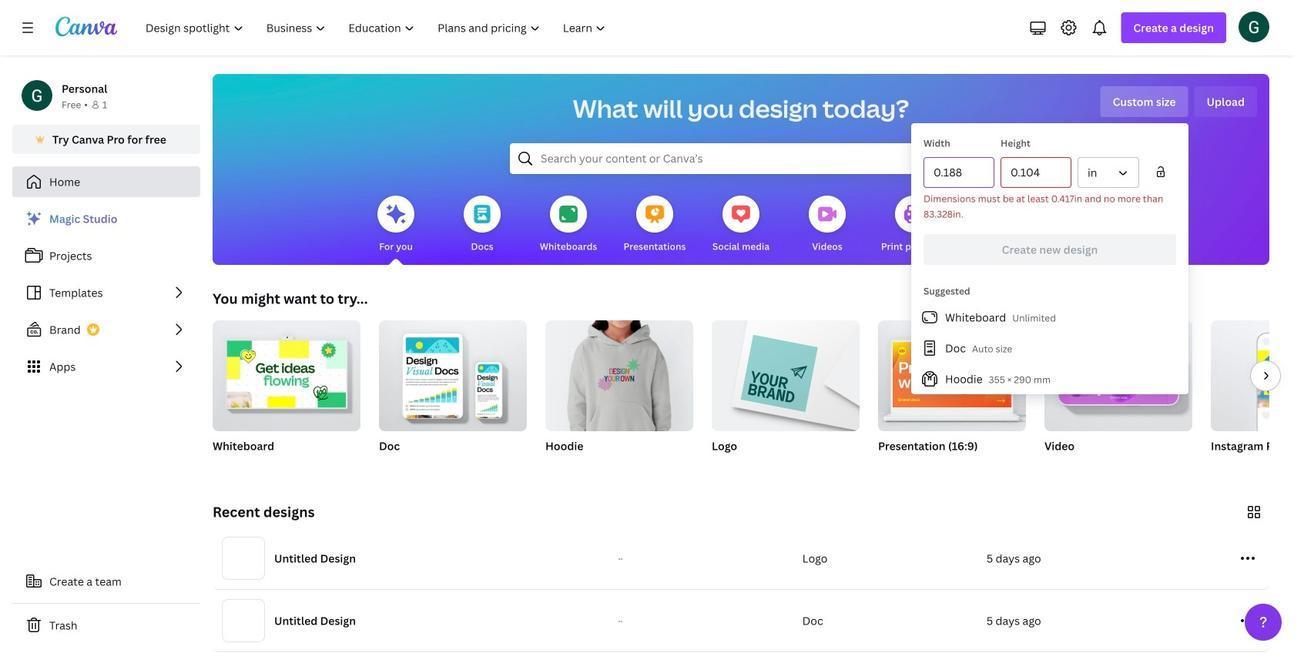 Task type: vqa. For each thing, say whether or not it's contained in the screenshot.
list
yes



Task type: locate. For each thing, give the bounding box(es) containing it.
list
[[12, 203, 200, 382], [911, 302, 1189, 394]]

alert
[[924, 191, 1176, 222]]

None search field
[[510, 143, 972, 174]]

group
[[213, 314, 361, 473], [213, 314, 361, 431], [379, 314, 527, 473], [379, 314, 527, 431], [545, 314, 693, 473], [545, 314, 693, 431], [712, 314, 860, 473], [712, 314, 860, 431], [878, 320, 1026, 473], [878, 320, 1026, 431], [1045, 320, 1193, 473], [1211, 320, 1294, 473]]

Units: in button
[[1078, 157, 1139, 188]]

None number field
[[934, 158, 985, 187], [1011, 158, 1062, 187], [934, 158, 985, 187], [1011, 158, 1062, 187]]

Search search field
[[541, 144, 941, 173]]



Task type: describe. For each thing, give the bounding box(es) containing it.
0 horizontal spatial list
[[12, 203, 200, 382]]

1 horizontal spatial list
[[911, 302, 1189, 394]]

greg robinson image
[[1239, 11, 1270, 42]]

top level navigation element
[[136, 12, 619, 43]]



